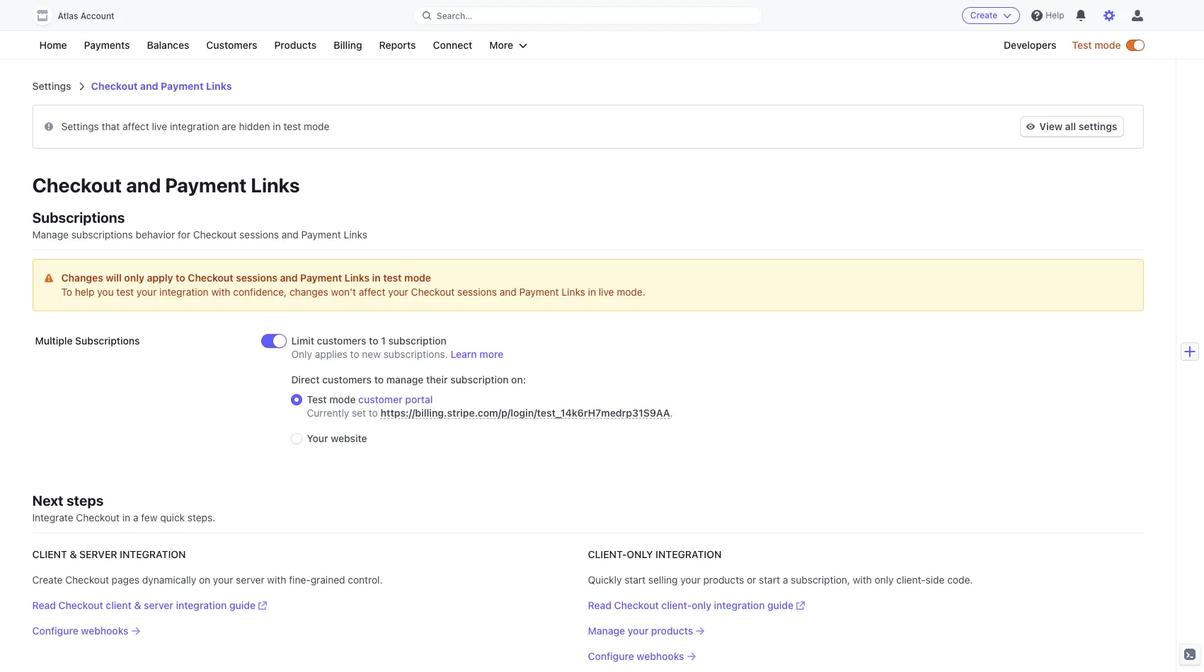 Task type: describe. For each thing, give the bounding box(es) containing it.
1 horizontal spatial a
[[783, 574, 789, 586]]

home link
[[32, 37, 74, 54]]

website
[[331, 433, 367, 445]]

0 vertical spatial configure
[[32, 625, 78, 637]]

your
[[307, 433, 328, 445]]

their
[[426, 374, 448, 386]]

direct customers to manage their subscription on:
[[291, 374, 526, 386]]

1 vertical spatial test
[[383, 272, 402, 284]]

manage your products link
[[588, 625, 705, 639]]

0 vertical spatial products
[[704, 574, 745, 586]]

subscriptions inside subscriptions manage subscriptions behavior for checkout sessions and payment links
[[32, 210, 125, 226]]

manage
[[387, 374, 424, 386]]

settings that affect live integration are hidden in test mode
[[61, 120, 330, 132]]

reports
[[379, 39, 416, 51]]

products link
[[267, 37, 324, 54]]

checkout up 'subscriptions' at the left
[[32, 174, 122, 197]]

.
[[670, 407, 673, 419]]

links up are
[[206, 80, 232, 92]]

checkout right apply
[[188, 272, 234, 284]]

will
[[106, 272, 122, 284]]

your right won't on the top of page
[[388, 286, 409, 298]]

integration left are
[[170, 120, 219, 132]]

quickly start selling your products or start a subscription, with only client-side code.
[[588, 574, 973, 586]]

1 start from the left
[[625, 574, 646, 586]]

set
[[352, 407, 366, 419]]

1 integration from the left
[[120, 549, 186, 561]]

live inside 'changes will only apply to checkout sessions and payment links in test mode to help you test your integration with confidence, changes won't affect your checkout sessions and payment links in live mode.'
[[599, 286, 614, 298]]

search…
[[437, 10, 473, 21]]

links inside subscriptions manage subscriptions behavior for checkout sessions and payment links
[[344, 229, 368, 241]]

read for read checkout client & server integration guide
[[32, 600, 56, 612]]

checkout inside subscriptions manage subscriptions behavior for checkout sessions and payment links
[[193, 229, 237, 241]]

quickly
[[588, 574, 622, 586]]

hidden
[[239, 120, 270, 132]]

2 vertical spatial test
[[116, 286, 134, 298]]

in inside next steps integrate checkout in a few quick steps.
[[122, 512, 130, 524]]

create for create checkout pages dynamically on your server with fine-grained control.
[[32, 574, 63, 586]]

your down apply
[[137, 286, 157, 298]]

currently
[[307, 407, 349, 419]]

1 horizontal spatial client-
[[897, 574, 926, 586]]

customers link
[[199, 37, 264, 54]]

for
[[178, 229, 190, 241]]

customers for direct
[[322, 374, 372, 386]]

2 vertical spatial sessions
[[458, 286, 497, 298]]

links left mode.
[[562, 286, 586, 298]]

pages
[[112, 574, 140, 586]]

code.
[[948, 574, 973, 586]]

1 horizontal spatial &
[[134, 600, 141, 612]]

new
[[362, 348, 381, 360]]

direct
[[291, 374, 320, 386]]

settings for settings that affect live integration are hidden in test mode
[[61, 120, 99, 132]]

billing
[[334, 39, 362, 51]]

reports link
[[372, 37, 423, 54]]

notifications image
[[1076, 10, 1087, 21]]

view
[[1040, 120, 1063, 132]]

settings
[[1079, 120, 1118, 132]]

payment inside subscriptions manage subscriptions behavior for checkout sessions and payment links
[[301, 229, 341, 241]]

and inside subscriptions manage subscriptions behavior for checkout sessions and payment links
[[282, 229, 299, 241]]

side
[[926, 574, 945, 586]]

more
[[480, 348, 504, 360]]

integration down on
[[176, 600, 227, 612]]

limit customers to 1 subscription only applies to new subscriptions. learn more
[[291, 335, 504, 360]]

webhooks for the rightmost configure webhooks link
[[637, 651, 685, 663]]

checkout up manage your products
[[614, 600, 659, 612]]

manage your products
[[588, 625, 694, 637]]

to left new
[[350, 348, 360, 360]]

integration inside 'changes will only apply to checkout sessions and payment links in test mode to help you test your integration with confidence, changes won't affect your checkout sessions and payment links in live mode.'
[[159, 286, 209, 298]]

test for test mode customer portal currently set to https://billing.stripe.com/p/login/test_14k6rh7medrp31s9aa .
[[307, 394, 327, 406]]

test mode customer portal currently set to https://billing.stripe.com/p/login/test_14k6rh7medrp31s9aa .
[[307, 394, 673, 419]]

subscriptions
[[71, 229, 133, 241]]

behavior
[[136, 229, 175, 241]]

1 vertical spatial configure
[[588, 651, 634, 663]]

settings for settings
[[32, 80, 71, 92]]

read checkout client & server integration guide
[[32, 600, 256, 612]]

read checkout client & server integration guide link
[[32, 599, 267, 613]]

test mode
[[1073, 39, 1122, 51]]

1 vertical spatial client-
[[662, 600, 692, 612]]

limit
[[291, 335, 314, 347]]

multiple subscriptions
[[35, 335, 140, 347]]

manage inside subscriptions manage subscriptions behavior for checkout sessions and payment links
[[32, 229, 69, 241]]

your right on
[[213, 574, 233, 586]]

https://billing.stripe.com/p/login/test_14k6rh7medrp31s9aa
[[381, 407, 670, 419]]

subscription,
[[791, 574, 851, 586]]

links up won't on the top of page
[[345, 272, 370, 284]]

next steps integrate checkout in a few quick steps.
[[32, 493, 216, 524]]

0 vertical spatial &
[[70, 549, 77, 561]]

a inside next steps integrate checkout in a few quick steps.
[[133, 512, 139, 524]]

client
[[106, 600, 132, 612]]

only
[[291, 348, 312, 360]]

integrate
[[32, 512, 73, 524]]

next
[[32, 493, 63, 509]]

your down selling at the right of page
[[628, 625, 649, 637]]

0 horizontal spatial configure webhooks link
[[32, 625, 140, 639]]

on
[[199, 574, 210, 586]]

checkout left client
[[58, 600, 103, 612]]

client & server integration
[[32, 549, 186, 561]]

to inside test mode customer portal currently set to https://billing.stripe.com/p/login/test_14k6rh7medrp31s9aa .
[[369, 407, 378, 419]]

dynamically
[[142, 574, 196, 586]]

1
[[381, 335, 386, 347]]

mode.
[[617, 286, 646, 298]]

server
[[79, 549, 117, 561]]

balances
[[147, 39, 189, 51]]

view all settings button
[[1022, 117, 1124, 137]]

configure webhooks for configure webhooks link to the left
[[32, 625, 129, 637]]

webhooks for configure webhooks link to the left
[[81, 625, 129, 637]]

quick
[[160, 512, 185, 524]]

that
[[102, 120, 120, 132]]

won't
[[331, 286, 356, 298]]

2 start from the left
[[759, 574, 780, 586]]

1 vertical spatial subscriptions
[[75, 335, 140, 347]]

0 horizontal spatial affect
[[123, 120, 149, 132]]

customers
[[206, 39, 257, 51]]

sessions for changes
[[236, 272, 278, 284]]

developers link
[[997, 37, 1064, 54]]

changes
[[290, 286, 328, 298]]



Task type: vqa. For each thing, say whether or not it's contained in the screenshot.
top THE SVG ICON
no



Task type: locate. For each thing, give the bounding box(es) containing it.
learn
[[451, 348, 477, 360]]

applies
[[315, 348, 348, 360]]

checkout and payment links down balances link
[[91, 80, 232, 92]]

customers
[[317, 335, 367, 347], [322, 374, 372, 386]]

manage down quickly
[[588, 625, 625, 637]]

1 vertical spatial customers
[[322, 374, 372, 386]]

0 vertical spatial test
[[284, 120, 301, 132]]

0 vertical spatial live
[[152, 120, 167, 132]]

1 vertical spatial products
[[651, 625, 694, 637]]

sessions for subscriptions
[[240, 229, 279, 241]]

1 vertical spatial webhooks
[[637, 651, 685, 663]]

0 vertical spatial configure webhooks
[[32, 625, 129, 637]]

selling
[[649, 574, 678, 586]]

mode
[[1095, 39, 1122, 51], [304, 120, 330, 132], [404, 272, 431, 284], [329, 394, 356, 406]]

atlas account button
[[32, 6, 129, 25]]

1 horizontal spatial test
[[284, 120, 301, 132]]

your up read checkout client-only integration guide
[[681, 574, 701, 586]]

integration up selling at the right of page
[[656, 549, 722, 561]]

read down 'client'
[[32, 600, 56, 612]]

help button
[[1027, 4, 1071, 27]]

portal
[[405, 394, 433, 406]]

checkout up subscriptions.
[[411, 286, 455, 298]]

fine-
[[289, 574, 311, 586]]

0 vertical spatial manage
[[32, 229, 69, 241]]

configure webhooks link
[[32, 625, 140, 639], [588, 650, 696, 664]]

subscriptions up 'subscriptions' at the left
[[32, 210, 125, 226]]

products down read checkout client-only integration guide
[[651, 625, 694, 637]]

0 horizontal spatial &
[[70, 549, 77, 561]]

subscription
[[388, 335, 447, 347], [451, 374, 509, 386]]

2 integration from the left
[[656, 549, 722, 561]]

2 horizontal spatial only
[[875, 574, 894, 586]]

subscriptions.
[[384, 348, 448, 360]]

to right apply
[[176, 272, 185, 284]]

create down 'client'
[[32, 574, 63, 586]]

only up manage your products link
[[692, 600, 712, 612]]

on:
[[511, 374, 526, 386]]

settings
[[32, 80, 71, 92], [61, 120, 99, 132]]

learn more link
[[451, 348, 504, 360]]

manage left 'subscriptions' at the left
[[32, 229, 69, 241]]

Search… search field
[[414, 7, 762, 24]]

configure webhooks down manage your products
[[588, 651, 685, 663]]

customer portal button
[[358, 393, 433, 407]]

1 vertical spatial manage
[[588, 625, 625, 637]]

1 guide from the left
[[230, 600, 256, 612]]

to up the customer
[[374, 374, 384, 386]]

connect link
[[426, 37, 480, 54]]

create checkout pages dynamically on your server with fine-grained control.
[[32, 574, 383, 586]]

0 vertical spatial only
[[124, 272, 144, 284]]

server right on
[[236, 574, 265, 586]]

read for read checkout client-only integration guide
[[588, 600, 612, 612]]

2 horizontal spatial test
[[383, 272, 402, 284]]

client-only integration
[[588, 549, 722, 561]]

configure webhooks for the rightmost configure webhooks link
[[588, 651, 685, 663]]

integration up dynamically
[[120, 549, 186, 561]]

affect
[[123, 120, 149, 132], [359, 286, 386, 298]]

1 horizontal spatial affect
[[359, 286, 386, 298]]

grained
[[311, 574, 345, 586]]

configure webhooks
[[32, 625, 129, 637], [588, 651, 685, 663]]

only
[[627, 549, 653, 561]]

to
[[176, 272, 185, 284], [369, 335, 379, 347], [350, 348, 360, 360], [374, 374, 384, 386], [369, 407, 378, 419]]

sessions
[[240, 229, 279, 241], [236, 272, 278, 284], [458, 286, 497, 298]]

0 horizontal spatial create
[[32, 574, 63, 586]]

webhooks down client
[[81, 625, 129, 637]]

2 guide from the left
[[768, 600, 794, 612]]

1 horizontal spatial webhooks
[[637, 651, 685, 663]]

with left confidence,
[[211, 286, 231, 298]]

configure
[[32, 625, 78, 637], [588, 651, 634, 663]]

& right client
[[134, 600, 141, 612]]

0 horizontal spatial webhooks
[[81, 625, 129, 637]]

guide
[[230, 600, 256, 612], [768, 600, 794, 612]]

integration
[[170, 120, 219, 132], [159, 286, 209, 298], [176, 600, 227, 612], [714, 600, 765, 612]]

links
[[206, 80, 232, 92], [251, 174, 300, 197], [344, 229, 368, 241], [345, 272, 370, 284], [562, 286, 586, 298]]

1 vertical spatial configure webhooks link
[[588, 650, 696, 664]]

atlas account
[[58, 11, 115, 21]]

test for test mode
[[1073, 39, 1093, 51]]

read checkout client-only integration guide
[[588, 600, 794, 612]]

subscription up subscriptions.
[[388, 335, 447, 347]]

customer
[[358, 394, 403, 406]]

live right that
[[152, 120, 167, 132]]

confidence,
[[233, 286, 287, 298]]

create inside button
[[971, 10, 998, 21]]

1 horizontal spatial create
[[971, 10, 998, 21]]

affect right that
[[123, 120, 149, 132]]

client- left code.
[[897, 574, 926, 586]]

you
[[97, 286, 114, 298]]

guide down create checkout pages dynamically on your server with fine-grained control. on the left bottom of page
[[230, 600, 256, 612]]

test up 1 at the left of page
[[383, 272, 402, 284]]

only inside 'changes will only apply to checkout sessions and payment links in test mode to help you test your integration with confidence, changes won't affect your checkout sessions and payment links in live mode.'
[[124, 272, 144, 284]]

a
[[133, 512, 139, 524], [783, 574, 789, 586]]

0 vertical spatial affect
[[123, 120, 149, 132]]

checkout and payment links up behavior
[[32, 174, 300, 197]]

0 horizontal spatial configure webhooks
[[32, 625, 129, 637]]

0 horizontal spatial client-
[[662, 600, 692, 612]]

checkout right for
[[193, 229, 237, 241]]

atlas
[[58, 11, 78, 21]]

1 vertical spatial sessions
[[236, 272, 278, 284]]

view all settings
[[1040, 120, 1118, 132]]

1 horizontal spatial configure
[[588, 651, 634, 663]]

changes
[[61, 272, 103, 284]]

checkout inside next steps integrate checkout in a few quick steps.
[[76, 512, 120, 524]]

integration
[[120, 549, 186, 561], [656, 549, 722, 561]]

0 horizontal spatial guide
[[230, 600, 256, 612]]

your website
[[307, 433, 367, 445]]

0 vertical spatial webhooks
[[81, 625, 129, 637]]

1 horizontal spatial read
[[588, 600, 612, 612]]

Search… text field
[[414, 7, 762, 24]]

0 vertical spatial customers
[[317, 335, 367, 347]]

0 vertical spatial checkout and payment links
[[91, 80, 232, 92]]

only up read checkout client-only integration guide link
[[875, 574, 894, 586]]

1 vertical spatial test
[[307, 394, 327, 406]]

connect
[[433, 39, 473, 51]]

customers down applies
[[322, 374, 372, 386]]

1 horizontal spatial server
[[236, 574, 265, 586]]

0 horizontal spatial integration
[[120, 549, 186, 561]]

0 horizontal spatial start
[[625, 574, 646, 586]]

steps.
[[188, 512, 216, 524]]

balances link
[[140, 37, 196, 54]]

create for create
[[971, 10, 998, 21]]

mode inside test mode customer portal currently set to https://billing.stripe.com/p/login/test_14k6rh7medrp31s9aa .
[[329, 394, 356, 406]]

create up the developers link
[[971, 10, 998, 21]]

subscriptions down you
[[75, 335, 140, 347]]

1 vertical spatial configure webhooks
[[588, 651, 685, 663]]

0 horizontal spatial configure
[[32, 625, 78, 637]]

1 horizontal spatial live
[[599, 286, 614, 298]]

checkout down steps
[[76, 512, 120, 524]]

test right hidden
[[284, 120, 301, 132]]

apply
[[147, 272, 173, 284]]

1 horizontal spatial guide
[[768, 600, 794, 612]]

affect right won't on the top of page
[[359, 286, 386, 298]]

1 vertical spatial subscription
[[451, 374, 509, 386]]

subscription inside limit customers to 1 subscription only applies to new subscriptions. learn more
[[388, 335, 447, 347]]

0 horizontal spatial read
[[32, 600, 56, 612]]

read down quickly
[[588, 600, 612, 612]]

live left mode.
[[599, 286, 614, 298]]

only
[[124, 272, 144, 284], [875, 574, 894, 586], [692, 600, 712, 612]]

sessions inside subscriptions manage subscriptions behavior for checkout sessions and payment links
[[240, 229, 279, 241]]

account
[[81, 11, 115, 21]]

client
[[32, 549, 67, 561]]

checkout
[[91, 80, 138, 92], [32, 174, 122, 197], [193, 229, 237, 241], [188, 272, 234, 284], [411, 286, 455, 298], [76, 512, 120, 524], [65, 574, 109, 586], [58, 600, 103, 612], [614, 600, 659, 612]]

checkout and payment links
[[91, 80, 232, 92], [32, 174, 300, 197]]

& right 'client'
[[70, 549, 77, 561]]

1 horizontal spatial configure webhooks
[[588, 651, 685, 663]]

client- down selling at the right of page
[[662, 600, 692, 612]]

are
[[222, 120, 236, 132]]

0 vertical spatial test
[[1073, 39, 1093, 51]]

1 horizontal spatial integration
[[656, 549, 722, 561]]

0 vertical spatial create
[[971, 10, 998, 21]]

a left few
[[133, 512, 139, 524]]

changes will only apply to checkout sessions and payment links in test mode to help you test your integration with confidence, changes won't affect your checkout sessions and payment links in live mode.
[[61, 272, 646, 298]]

0 horizontal spatial manage
[[32, 229, 69, 241]]

to right set at bottom left
[[369, 407, 378, 419]]

developers
[[1004, 39, 1057, 51]]

products left or on the bottom right
[[704, 574, 745, 586]]

steps
[[67, 493, 104, 509]]

start down only
[[625, 574, 646, 586]]

0 vertical spatial subscription
[[388, 335, 447, 347]]

start right or on the bottom right
[[759, 574, 780, 586]]

with left 'fine-' in the bottom of the page
[[267, 574, 286, 586]]

1 horizontal spatial start
[[759, 574, 780, 586]]

links up 'changes will only apply to checkout sessions and payment links in test mode to help you test your integration with confidence, changes won't affect your checkout sessions and payment links in live mode.'
[[344, 229, 368, 241]]

0 vertical spatial server
[[236, 574, 265, 586]]

to
[[61, 286, 72, 298]]

read
[[32, 600, 56, 612], [588, 600, 612, 612]]

subscriptions manage subscriptions behavior for checkout sessions and payment links
[[32, 210, 368, 241]]

to left 1 at the left of page
[[369, 335, 379, 347]]

0 horizontal spatial server
[[144, 600, 173, 612]]

configure webhooks link down manage your products
[[588, 650, 696, 664]]

1 horizontal spatial configure webhooks link
[[588, 650, 696, 664]]

1 vertical spatial only
[[875, 574, 894, 586]]

1 vertical spatial settings
[[61, 120, 99, 132]]

0 vertical spatial sessions
[[240, 229, 279, 241]]

control.
[[348, 574, 383, 586]]

help
[[75, 286, 95, 298]]

0 vertical spatial configure webhooks link
[[32, 625, 140, 639]]

0 horizontal spatial with
[[211, 286, 231, 298]]

1 horizontal spatial only
[[692, 600, 712, 612]]

customers inside limit customers to 1 subscription only applies to new subscriptions. learn more
[[317, 335, 367, 347]]

customers up applies
[[317, 335, 367, 347]]

https://billing.stripe.com/p/login/test_14k6rh7medrp31s9aa link
[[381, 407, 670, 419]]

&
[[70, 549, 77, 561], [134, 600, 141, 612]]

0 horizontal spatial test
[[116, 286, 134, 298]]

1 read from the left
[[32, 600, 56, 612]]

mode inside 'changes will only apply to checkout sessions and payment links in test mode to help you test your integration with confidence, changes won't affect your checkout sessions and payment links in live mode.'
[[404, 272, 431, 284]]

configure webhooks down client
[[32, 625, 129, 637]]

more
[[490, 39, 514, 51]]

manage
[[32, 229, 69, 241], [588, 625, 625, 637]]

webhooks down manage your products link
[[637, 651, 685, 663]]

0 horizontal spatial live
[[152, 120, 167, 132]]

billing link
[[327, 37, 369, 54]]

more button
[[483, 37, 535, 54]]

1 horizontal spatial manage
[[588, 625, 625, 637]]

2 vertical spatial only
[[692, 600, 712, 612]]

checkout down server
[[65, 574, 109, 586]]

0 horizontal spatial subscription
[[388, 335, 447, 347]]

test inside test mode customer portal currently set to https://billing.stripe.com/p/login/test_14k6rh7medrp31s9aa .
[[307, 394, 327, 406]]

1 horizontal spatial test
[[1073, 39, 1093, 51]]

a right or on the bottom right
[[783, 574, 789, 586]]

only right the will
[[124, 272, 144, 284]]

2 horizontal spatial with
[[853, 574, 872, 586]]

settings down home link
[[32, 80, 71, 92]]

settings link
[[32, 80, 71, 92]]

integration down apply
[[159, 286, 209, 298]]

test up currently at the bottom left
[[307, 394, 327, 406]]

guide down quickly start selling your products or start a subscription, with only client-side code.
[[768, 600, 794, 612]]

payments
[[84, 39, 130, 51]]

0 vertical spatial client-
[[897, 574, 926, 586]]

configure webhooks link down client
[[32, 625, 140, 639]]

2 read from the left
[[588, 600, 612, 612]]

0 vertical spatial settings
[[32, 80, 71, 92]]

test down the will
[[116, 286, 134, 298]]

1 vertical spatial checkout and payment links
[[32, 174, 300, 197]]

webhooks
[[81, 625, 129, 637], [637, 651, 685, 663]]

few
[[141, 512, 158, 524]]

read checkout client-only integration guide link
[[588, 599, 1136, 613]]

payments link
[[77, 37, 137, 54]]

customers for limit
[[317, 335, 367, 347]]

0 horizontal spatial products
[[651, 625, 694, 637]]

1 vertical spatial &
[[134, 600, 141, 612]]

1 vertical spatial a
[[783, 574, 789, 586]]

with inside 'changes will only apply to checkout sessions and payment links in test mode to help you test your integration with confidence, changes won't affect your checkout sessions and payment links in live mode.'
[[211, 286, 231, 298]]

or
[[747, 574, 757, 586]]

to inside 'changes will only apply to checkout sessions and payment links in test mode to help you test your integration with confidence, changes won't affect your checkout sessions and payment links in live mode.'
[[176, 272, 185, 284]]

1 horizontal spatial products
[[704, 574, 745, 586]]

with
[[211, 286, 231, 298], [267, 574, 286, 586], [853, 574, 872, 586]]

0 horizontal spatial a
[[133, 512, 139, 524]]

0 horizontal spatial test
[[307, 394, 327, 406]]

links down hidden
[[251, 174, 300, 197]]

0 horizontal spatial only
[[124, 272, 144, 284]]

help
[[1046, 10, 1065, 21]]

1 vertical spatial server
[[144, 600, 173, 612]]

all
[[1066, 120, 1077, 132]]

1 vertical spatial live
[[599, 286, 614, 298]]

1 horizontal spatial with
[[267, 574, 286, 586]]

1 horizontal spatial subscription
[[451, 374, 509, 386]]

1 vertical spatial affect
[[359, 286, 386, 298]]

test down notifications icon
[[1073, 39, 1093, 51]]

server down dynamically
[[144, 600, 173, 612]]

0 vertical spatial subscriptions
[[32, 210, 125, 226]]

client-
[[588, 549, 627, 561]]

live
[[152, 120, 167, 132], [599, 286, 614, 298]]

with up read checkout client-only integration guide link
[[853, 574, 872, 586]]

integration down or on the bottom right
[[714, 600, 765, 612]]

subscription down learn more link
[[451, 374, 509, 386]]

checkout up that
[[91, 80, 138, 92]]

settings left that
[[61, 120, 99, 132]]

affect inside 'changes will only apply to checkout sessions and payment links in test mode to help you test your integration with confidence, changes won't affect your checkout sessions and payment links in live mode.'
[[359, 286, 386, 298]]

0 vertical spatial a
[[133, 512, 139, 524]]

1 vertical spatial create
[[32, 574, 63, 586]]



